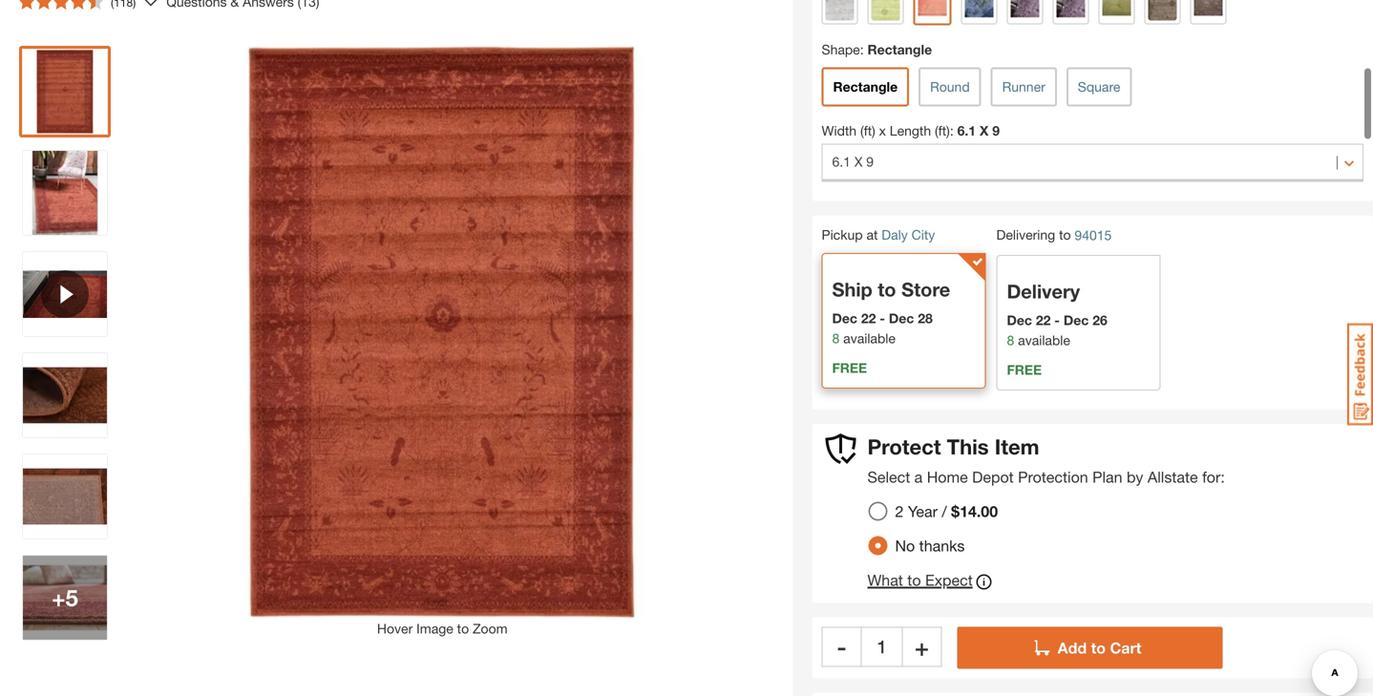 Task type: vqa. For each thing, say whether or not it's contained in the screenshot.
Dec's The Free
yes



Task type: describe. For each thing, give the bounding box(es) containing it.
8 inside delivery dec 22 - dec 26 8 available
[[1007, 332, 1015, 348]]

5
[[65, 584, 78, 611]]

store
[[902, 278, 951, 301]]

year
[[908, 502, 938, 520]]

square button
[[1067, 67, 1132, 106]]

to for delivering
[[1059, 227, 1071, 243]]

x
[[879, 123, 886, 138]]

square
[[1078, 79, 1121, 94]]

by
[[1127, 468, 1144, 486]]

+ for + 5
[[52, 584, 65, 611]]

rust red unique loom area rugs 3115842 64.0 image
[[23, 49, 107, 134]]

hover image to zoom
[[377, 621, 508, 637]]

rust red unique loom area rugs 3115842 c3.4 image
[[23, 556, 107, 640]]

no thanks
[[896, 537, 965, 555]]

pickup at daly city
[[822, 227, 935, 243]]

rectangle button
[[822, 67, 910, 106]]

item
[[995, 434, 1040, 459]]

delivering
[[997, 227, 1056, 243]]

pickup
[[822, 227, 863, 243]]

green image
[[1103, 0, 1132, 20]]

shape : rectangle
[[822, 41, 932, 57]]

6.1 x 9 button
[[822, 144, 1364, 182]]

dark purple image
[[1011, 0, 1040, 20]]

protect this item select a home depot protection plan by allstate for:
[[868, 434, 1225, 486]]

for:
[[1203, 468, 1225, 486]]

dec down ship
[[833, 310, 858, 326]]

light gray image
[[826, 0, 855, 20]]

a
[[915, 468, 923, 486]]

rust red unique loom area rugs 3115842 e1.1 image
[[23, 151, 107, 235]]

feedback link image
[[1348, 323, 1374, 426]]

what to expect
[[868, 571, 973, 589]]

available inside delivery dec 22 - dec 26 8 available
[[1019, 332, 1071, 348]]

daly city button
[[882, 227, 935, 243]]

94015 link
[[1075, 225, 1112, 245]]

+ for +
[[915, 633, 929, 660]]

no
[[896, 537, 915, 555]]

select
[[868, 468, 911, 486]]

2 (ft) from the left
[[935, 123, 950, 138]]

runner
[[1003, 79, 1046, 94]]

6.1 inside 6.1 x 9 button
[[833, 154, 851, 169]]

6.1 x 9
[[833, 154, 874, 169]]

add to cart button
[[958, 627, 1223, 669]]

rectangle inside "button"
[[833, 79, 898, 94]]

to for what
[[908, 571, 921, 589]]

ship to store dec 22 - dec 28 8 available
[[833, 278, 951, 346]]

protection
[[1018, 468, 1089, 486]]

at
[[867, 227, 878, 243]]

dec down delivery
[[1007, 312, 1033, 328]]

1 horizontal spatial :
[[950, 123, 954, 138]]

free for dec
[[1007, 362, 1042, 378]]

free for to
[[833, 360, 867, 376]]

image
[[417, 621, 454, 637]]

to for add
[[1092, 639, 1106, 657]]

delivering to 94015
[[997, 227, 1112, 243]]

to left zoom
[[457, 621, 469, 637]]

hover image to zoom button
[[156, 46, 729, 639]]

rust red image
[[919, 0, 947, 20]]

2 year / $14.00
[[896, 502, 998, 520]]



Task type: locate. For each thing, give the bounding box(es) containing it.
22
[[862, 310, 876, 326], [1036, 312, 1051, 328]]

to right what
[[908, 571, 921, 589]]

9
[[993, 123, 1000, 138], [867, 154, 874, 169]]

2
[[896, 502, 904, 520]]

cart
[[1110, 639, 1142, 657]]

None field
[[862, 627, 902, 667]]

rust red unique loom area rugs 3115842 66.3 image
[[23, 455, 107, 539]]

1 horizontal spatial 22
[[1036, 312, 1051, 328]]

0 vertical spatial :
[[860, 41, 864, 57]]

hover
[[377, 621, 413, 637]]

to inside button
[[908, 571, 921, 589]]

width
[[822, 123, 857, 138]]

to right ship
[[878, 278, 897, 301]]

22 down delivery
[[1036, 312, 1051, 328]]

- left the 28
[[880, 310, 886, 326]]

94015
[[1075, 227, 1112, 243]]

allstate
[[1148, 468, 1199, 486]]

rectangle down the light green image
[[868, 41, 932, 57]]

length
[[890, 123, 932, 138]]

plan
[[1093, 468, 1123, 486]]

1 horizontal spatial available
[[1019, 332, 1071, 348]]

- inside delivery dec 22 - dec 26 8 available
[[1055, 312, 1060, 328]]

delivery dec 22 - dec 26 8 available
[[1007, 280, 1108, 348]]

: up rectangle "button"
[[860, 41, 864, 57]]

0 horizontal spatial 22
[[862, 310, 876, 326]]

22 down ship
[[862, 310, 876, 326]]

available down delivery
[[1019, 332, 1071, 348]]

0 horizontal spatial 6.1
[[833, 154, 851, 169]]

to right add
[[1092, 639, 1106, 657]]

- button
[[822, 627, 862, 667]]

1 horizontal spatial 9
[[993, 123, 1000, 138]]

this
[[947, 434, 989, 459]]

1 horizontal spatial +
[[915, 633, 929, 660]]

22 inside ship to store dec 22 - dec 28 8 available
[[862, 310, 876, 326]]

9 down "runner" button
[[993, 123, 1000, 138]]

0 vertical spatial rectangle
[[868, 41, 932, 57]]

delivery
[[1007, 280, 1081, 303]]

9 down width (ft) x length (ft) : 6.1 x 9
[[867, 154, 874, 169]]

what to expect button
[[868, 571, 992, 594]]

dark brown image
[[1195, 0, 1223, 20]]

4.5 stars image
[[19, 0, 103, 9]]

round button
[[919, 67, 982, 106]]

available down ship
[[844, 330, 896, 346]]

0 horizontal spatial available
[[844, 330, 896, 346]]

- inside ship to store dec 22 - dec 28 8 available
[[880, 310, 886, 326]]

-
[[880, 310, 886, 326], [1055, 312, 1060, 328], [838, 633, 847, 660]]

(ft) right length
[[935, 123, 950, 138]]

6.1 down width
[[833, 154, 851, 169]]

runner button
[[991, 67, 1057, 106]]

0 horizontal spatial 8
[[833, 330, 840, 346]]

: right length
[[950, 123, 954, 138]]

free
[[833, 360, 867, 376], [1007, 362, 1042, 378]]

1 vertical spatial :
[[950, 123, 954, 138]]

brown image
[[1149, 0, 1177, 20]]

+
[[52, 584, 65, 611], [915, 633, 929, 660]]

1 horizontal spatial -
[[880, 310, 886, 326]]

x down round button
[[980, 123, 989, 138]]

to left 94015
[[1059, 227, 1071, 243]]

1 (ft) from the left
[[861, 123, 876, 138]]

x
[[980, 123, 989, 138], [855, 154, 863, 169]]

22 inside delivery dec 22 - dec 26 8 available
[[1036, 312, 1051, 328]]

to inside ship to store dec 22 - dec 28 8 available
[[878, 278, 897, 301]]

free down delivery dec 22 - dec 26 8 available
[[1007, 362, 1042, 378]]

protect
[[868, 434, 941, 459]]

:
[[860, 41, 864, 57], [950, 123, 954, 138]]

add
[[1058, 639, 1087, 657]]

0 horizontal spatial +
[[52, 584, 65, 611]]

what
[[868, 571, 904, 589]]

- down delivery
[[1055, 312, 1060, 328]]

to for ship
[[878, 278, 897, 301]]

(ft)
[[861, 123, 876, 138], [935, 123, 950, 138]]

/
[[942, 502, 947, 520]]

0 vertical spatial x
[[980, 123, 989, 138]]

- inside button
[[838, 633, 847, 660]]

8
[[833, 330, 840, 346], [1007, 332, 1015, 348]]

dec
[[833, 310, 858, 326], [889, 310, 915, 326], [1007, 312, 1033, 328], [1064, 312, 1089, 328]]

0 vertical spatial 9
[[993, 123, 1000, 138]]

0 vertical spatial +
[[52, 584, 65, 611]]

daly
[[882, 227, 908, 243]]

1 vertical spatial 6.1
[[833, 154, 851, 169]]

shape
[[822, 41, 860, 57]]

0 horizontal spatial 9
[[867, 154, 874, 169]]

width (ft) x length (ft) : 6.1 x 9
[[822, 123, 1000, 138]]

ship
[[833, 278, 873, 301]]

26
[[1093, 312, 1108, 328]]

0 vertical spatial 6.1
[[958, 123, 976, 138]]

thanks
[[920, 537, 965, 555]]

zoom
[[473, 621, 508, 637]]

to inside delivering to 94015
[[1059, 227, 1071, 243]]

x down width
[[855, 154, 863, 169]]

light green image
[[872, 0, 900, 20]]

8 down ship
[[833, 330, 840, 346]]

add to cart
[[1058, 639, 1142, 657]]

0 horizontal spatial :
[[860, 41, 864, 57]]

purple image
[[1057, 0, 1086, 20]]

6.1 down round button
[[958, 123, 976, 138]]

(ft) left x
[[861, 123, 876, 138]]

dec left the 28
[[889, 310, 915, 326]]

free down ship to store dec 22 - dec 28 8 available
[[833, 360, 867, 376]]

available inside ship to store dec 22 - dec 28 8 available
[[844, 330, 896, 346]]

1 vertical spatial x
[[855, 154, 863, 169]]

x inside button
[[855, 154, 863, 169]]

8 inside ship to store dec 22 - dec 28 8 available
[[833, 330, 840, 346]]

1 horizontal spatial (ft)
[[935, 123, 950, 138]]

+ button
[[902, 627, 942, 667]]

available
[[844, 330, 896, 346], [1019, 332, 1071, 348]]

1 horizontal spatial 6.1
[[958, 123, 976, 138]]

blue image
[[965, 0, 994, 20]]

rust red unique loom area rugs 3115842 1d.2 image
[[23, 353, 107, 437]]

depot
[[973, 468, 1014, 486]]

expect
[[926, 571, 973, 589]]

0 horizontal spatial -
[[838, 633, 847, 660]]

8 down delivery
[[1007, 332, 1015, 348]]

0 horizontal spatial x
[[855, 154, 863, 169]]

$14.00
[[952, 502, 998, 520]]

2 horizontal spatial -
[[1055, 312, 1060, 328]]

1 horizontal spatial free
[[1007, 362, 1042, 378]]

1 horizontal spatial 8
[[1007, 332, 1015, 348]]

1 vertical spatial 9
[[867, 154, 874, 169]]

6308377021112 image
[[23, 252, 107, 336]]

to
[[1059, 227, 1071, 243], [878, 278, 897, 301], [908, 571, 921, 589], [457, 621, 469, 637], [1092, 639, 1106, 657]]

option group containing 2 year /
[[861, 494, 1014, 563]]

dec left 26
[[1064, 312, 1089, 328]]

28
[[918, 310, 933, 326]]

6.1
[[958, 123, 976, 138], [833, 154, 851, 169]]

1 horizontal spatial x
[[980, 123, 989, 138]]

0 horizontal spatial free
[[833, 360, 867, 376]]

1 vertical spatial +
[[915, 633, 929, 660]]

+ 5
[[52, 584, 78, 611]]

+ inside button
[[915, 633, 929, 660]]

- left "+" button on the right of page
[[838, 633, 847, 660]]

0 horizontal spatial (ft)
[[861, 123, 876, 138]]

home
[[927, 468, 968, 486]]

option group
[[861, 494, 1014, 563]]

9 inside button
[[867, 154, 874, 169]]

city
[[912, 227, 935, 243]]

round
[[931, 79, 970, 94]]

1 vertical spatial rectangle
[[833, 79, 898, 94]]

rectangle
[[868, 41, 932, 57], [833, 79, 898, 94]]

rectangle down shape : rectangle
[[833, 79, 898, 94]]



